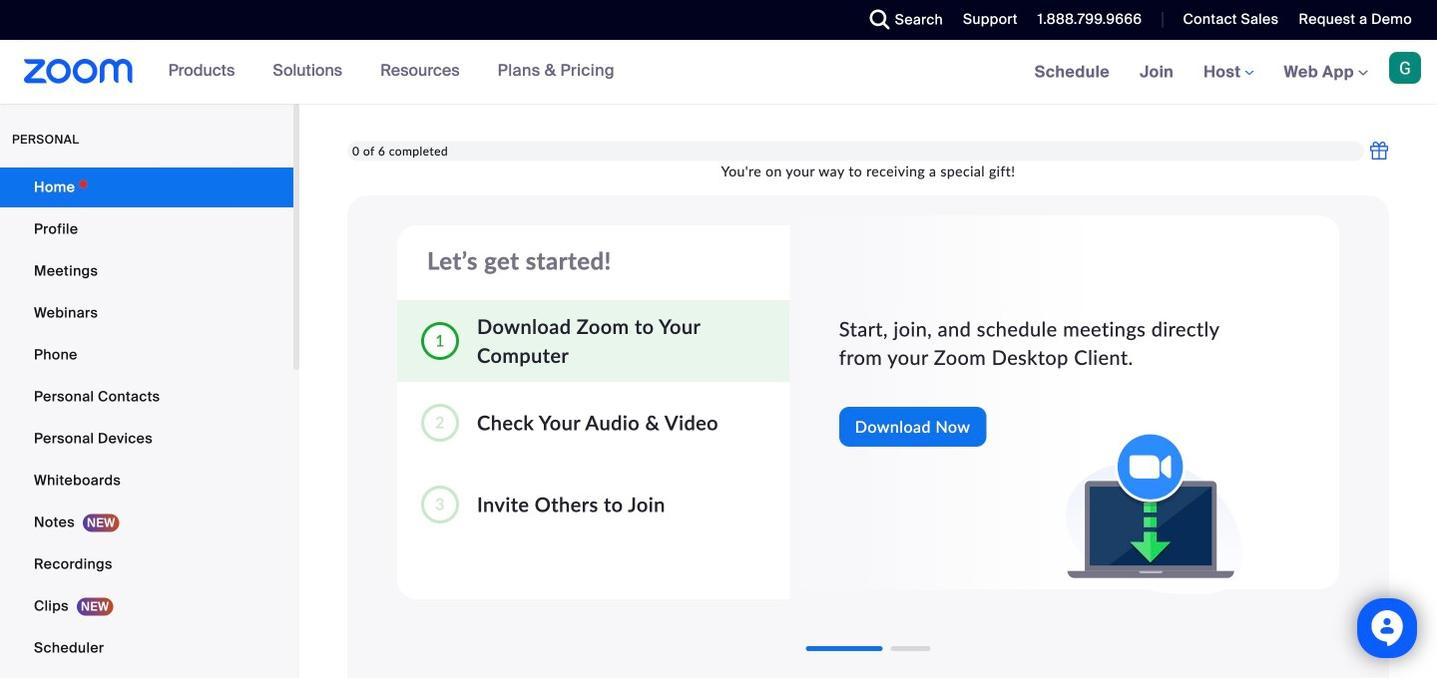 Task type: vqa. For each thing, say whether or not it's contained in the screenshot.
2nd heading
no



Task type: describe. For each thing, give the bounding box(es) containing it.
meetings navigation
[[1020, 40, 1437, 105]]

profile picture image
[[1389, 52, 1421, 84]]

zoom logo image
[[24, 59, 133, 84]]

product information navigation
[[153, 40, 630, 104]]

personal menu menu
[[0, 168, 293, 679]]



Task type: locate. For each thing, give the bounding box(es) containing it.
banner
[[0, 40, 1437, 105]]



